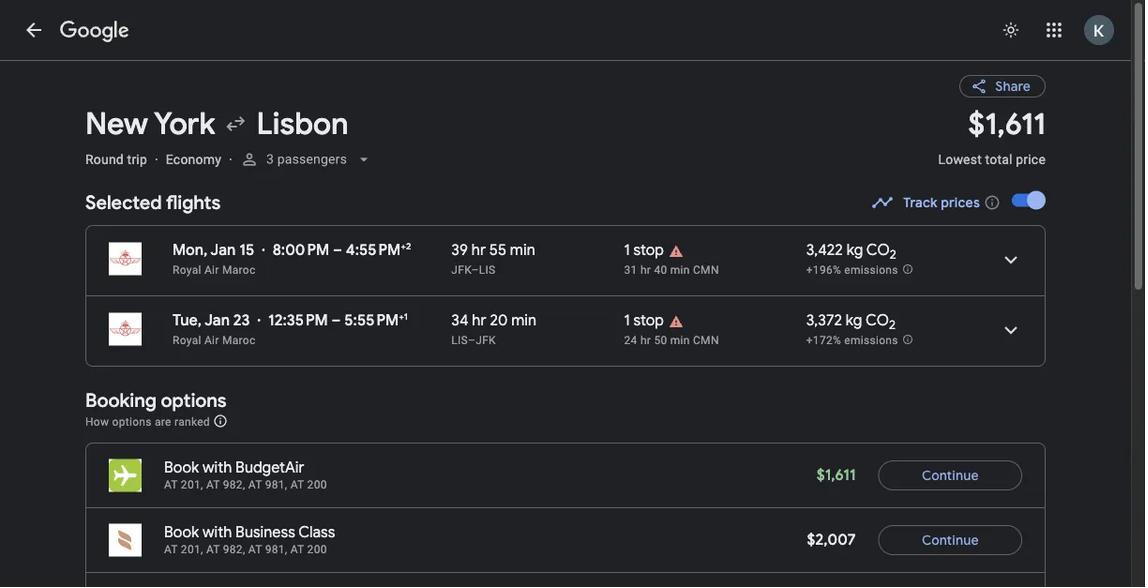 Task type: describe. For each thing, give the bounding box(es) containing it.
3,422
[[807, 241, 843, 260]]

39
[[452, 241, 468, 260]]

New York to Lisbon and back text field
[[85, 105, 916, 143]]

2 for 3,422 kg co
[[890, 247, 897, 262]]

1 stop for 34 hr 20 min
[[625, 311, 664, 330]]

31 hr 40 min cmn
[[625, 264, 720, 277]]

royal air maroc for tue,
[[173, 334, 256, 347]]

track prices
[[904, 194, 981, 211]]

201, inside book with budgetair at 201, at 982, at 981, at 200
[[181, 479, 203, 492]]

min for 20
[[512, 311, 537, 330]]

learn more about tracked prices image
[[984, 194, 1001, 211]]

+2
[[401, 241, 412, 252]]

round
[[85, 152, 124, 167]]

+196%
[[807, 263, 842, 277]]

main content containing new york
[[85, 60, 1059, 587]]

continue for $1,611
[[922, 467, 979, 484]]

jan for tue,
[[205, 311, 230, 330]]

cmn for 3,372
[[693, 334, 720, 347]]

+172%
[[807, 334, 842, 347]]

201, inside book with business class at 201, at 982, at 981, at 200
[[181, 543, 203, 556]]

20
[[490, 311, 508, 330]]

$2,007
[[807, 531, 856, 550]]

31
[[625, 264, 638, 277]]

3
[[266, 152, 274, 167]]

1 stop flight. element for 34 hr 20 min
[[625, 311, 664, 333]]

stop for 34 hr 20 min
[[634, 311, 664, 330]]

lowest
[[939, 152, 982, 167]]

continue button for $1,611
[[879, 453, 1023, 498]]

jan for mon,
[[210, 241, 236, 260]]

share
[[996, 78, 1031, 95]]

economy
[[166, 152, 221, 167]]

hr for 39
[[472, 241, 486, 260]]

how options are ranked
[[85, 415, 213, 428]]

lisbon
[[257, 105, 349, 143]]

emissions for 3,372 kg co
[[845, 334, 899, 347]]

selected flights
[[85, 190, 221, 214]]

min for 50
[[671, 334, 690, 347]]

1 for 39 hr 55 min
[[625, 241, 630, 260]]

$1,611 for $1,611 lowest total price
[[969, 105, 1046, 143]]

– inside 34 hr 20 min lis – jfk
[[468, 334, 476, 347]]

how
[[85, 415, 109, 428]]

lis inside the 39 hr 55 min jfk – lis
[[479, 264, 496, 277]]

royal for tue, jan 23
[[173, 334, 201, 347]]

options for booking
[[161, 388, 227, 412]]

are
[[155, 415, 171, 428]]

981, inside book with business class at 201, at 982, at 981, at 200
[[265, 543, 288, 556]]

york
[[154, 105, 215, 143]]

business
[[236, 523, 295, 542]]

royal air maroc for mon,
[[173, 264, 256, 277]]

emissions for 3,422 kg co
[[845, 263, 899, 277]]

continue button for $2,007
[[879, 518, 1023, 563]]

stop for 39 hr 55 min
[[634, 241, 664, 260]]

royal for mon, jan 15
[[173, 264, 201, 277]]

50
[[654, 334, 668, 347]]

Departure time: 12:35 PM. text field
[[268, 311, 328, 330]]

12:35 pm
[[268, 311, 328, 330]]

min for 40
[[671, 264, 690, 277]]

3,422 kg co 2
[[807, 241, 897, 262]]

39 hr 55 min jfk – lis
[[452, 241, 536, 277]]

trip
[[127, 152, 147, 167]]

total duration 39 hr 55 min. element
[[452, 241, 625, 263]]

982, inside book with budgetair at 201, at 982, at 981, at 200
[[223, 479, 245, 492]]

981, inside book with budgetair at 201, at 982, at 981, at 200
[[265, 479, 288, 492]]

1  image from the left
[[155, 152, 158, 167]]

selected
[[85, 190, 162, 214]]

tue, jan 23
[[173, 311, 250, 330]]

min for 55
[[510, 241, 536, 260]]

hr for 34
[[472, 311, 487, 330]]

$1,611 for $1,611
[[817, 466, 856, 485]]

40
[[654, 264, 668, 277]]

flight details. return flight on tuesday, january 23. leaves humberto delgado airport at 12:35 pm on tuesday, january 23 and arrives at john f. kennedy international airport at 5:55 pm on wednesday, january 24. image
[[989, 308, 1034, 353]]

3,372
[[807, 311, 843, 330]]

flight details. departing flight on monday, january 15. leaves john f. kennedy international airport at 8:00 pm on monday, january 15 and arrives at humberto delgado airport at 4:55 pm on wednesday, january 17. image
[[989, 237, 1034, 282]]

book with budgetair at 201, at 982, at 981, at 200
[[164, 458, 327, 492]]

23
[[234, 311, 250, 330]]

new
[[85, 105, 148, 143]]

change appearance image
[[989, 8, 1034, 53]]

options for how
[[112, 415, 152, 428]]

layover (1 of 1) is a 24 hr 50 min overnight layover at casablanca mohammed v international airport in casablanca. element
[[625, 333, 797, 348]]

prices
[[941, 194, 981, 211]]

3,372 kg co 2
[[807, 311, 896, 333]]

hr for 24
[[641, 334, 651, 347]]

55
[[490, 241, 507, 260]]

total
[[986, 152, 1013, 167]]

Flight numbers AT 201, AT 982, AT 981, AT 200 text field
[[164, 479, 327, 492]]

class
[[299, 523, 335, 542]]

continue for $2,007
[[922, 532, 979, 549]]

layover (1 of 1) is a 31 hr 40 min overnight layover at casablanca mohammed v international airport in casablanca. element
[[625, 263, 797, 278]]



Task type: locate. For each thing, give the bounding box(es) containing it.
1 vertical spatial air
[[205, 334, 219, 347]]

0 horizontal spatial lis
[[452, 334, 468, 347]]

min right 50 at bottom right
[[671, 334, 690, 347]]

 image
[[155, 152, 158, 167], [229, 152, 233, 167]]

kg
[[847, 241, 864, 260], [846, 311, 863, 330]]

maroc for 15
[[222, 264, 256, 277]]

0 vertical spatial 201,
[[181, 479, 203, 492]]

price
[[1017, 152, 1046, 167]]

0 vertical spatial royal
[[173, 264, 201, 277]]

co inside 3,422 kg co 2
[[867, 241, 890, 260]]

+172% emissions
[[807, 334, 899, 347]]

list inside main content
[[86, 226, 1045, 366]]

hr for 31
[[641, 264, 651, 277]]

1 stop flight. element for 39 hr 55 min
[[625, 241, 664, 263]]

2 1 stop from the top
[[625, 311, 664, 330]]

0 vertical spatial 1 stop
[[625, 241, 664, 260]]

2 1 stop flight. element from the top
[[625, 311, 664, 333]]

1 royal air maroc from the top
[[173, 264, 256, 277]]

royal
[[173, 264, 201, 277], [173, 334, 201, 347]]

1 1 from the top
[[625, 241, 630, 260]]

emissions down 3,372 kg co 2
[[845, 334, 899, 347]]

1 vertical spatial 1 stop
[[625, 311, 664, 330]]

1611 us dollars element
[[969, 105, 1046, 143]]

8:00 pm – 4:55 pm +2
[[273, 241, 412, 260]]

1 vertical spatial lis
[[452, 334, 468, 347]]

departing flight on monday, january 15. leaves john f. kennedy international airport at 8:00 pm on monday, january 15 and arrives at humberto delgado airport at 4:55 pm on wednesday, january 17. element
[[173, 241, 412, 260]]

1 up 31
[[625, 241, 630, 260]]

continue button
[[879, 453, 1023, 498], [879, 518, 1023, 563]]

cmn
[[693, 264, 720, 277], [693, 334, 720, 347]]

0 vertical spatial kg
[[847, 241, 864, 260]]

1 vertical spatial continue button
[[879, 518, 1023, 563]]

1611 US dollars text field
[[817, 466, 856, 485]]

jfk inside 34 hr 20 min lis – jfk
[[476, 334, 496, 347]]

hr right 31
[[641, 264, 651, 277]]

stop up 40
[[634, 241, 664, 260]]

lis down 55
[[479, 264, 496, 277]]

0 vertical spatial 982,
[[223, 479, 245, 492]]

cmn right 40
[[693, 264, 720, 277]]

learn more about booking options element
[[213, 411, 228, 432]]

book
[[164, 458, 199, 478], [164, 523, 199, 542]]

Arrival time: 4:55 PM on  Wednesday, January 17. text field
[[346, 241, 412, 260]]

cmn right 50 at bottom right
[[693, 334, 720, 347]]

1 200 from the top
[[307, 479, 327, 492]]

0 horizontal spatial  image
[[155, 152, 158, 167]]

1 vertical spatial options
[[112, 415, 152, 428]]

1 vertical spatial 982,
[[223, 543, 245, 556]]

royal air maroc down tue, jan 23
[[173, 334, 256, 347]]

982, inside book with business class at 201, at 982, at 981, at 200
[[223, 543, 245, 556]]

 image right economy
[[229, 152, 233, 167]]

jan left 23
[[205, 311, 230, 330]]

2 201, from the top
[[181, 543, 203, 556]]

24 hr 50 min cmn
[[625, 334, 720, 347]]

kg inside 3,372 kg co 2
[[846, 311, 863, 330]]

jfk inside the 39 hr 55 min jfk – lis
[[452, 264, 472, 277]]

1 201, from the top
[[181, 479, 203, 492]]

1 for 34 hr 20 min
[[625, 311, 630, 330]]

kg inside 3,422 kg co 2
[[847, 241, 864, 260]]

1 vertical spatial royal air maroc
[[173, 334, 256, 347]]

maroc for 23
[[222, 334, 256, 347]]

maroc down 23
[[222, 334, 256, 347]]

co inside 3,372 kg co 2
[[866, 311, 890, 330]]

0 vertical spatial stop
[[634, 241, 664, 260]]

34 hr 20 min lis – jfk
[[452, 311, 537, 347]]

1 981, from the top
[[265, 479, 288, 492]]

air for mon,
[[205, 264, 219, 277]]

1 book from the top
[[164, 458, 199, 478]]

1 vertical spatial kg
[[846, 311, 863, 330]]

0 horizontal spatial $1,611
[[817, 466, 856, 485]]

1 vertical spatial 981,
[[265, 543, 288, 556]]

new york
[[85, 105, 215, 143]]

lis
[[479, 264, 496, 277], [452, 334, 468, 347]]

1 1 stop flight. element from the top
[[625, 241, 664, 263]]

2 982, from the top
[[223, 543, 245, 556]]

1 vertical spatial co
[[866, 311, 890, 330]]

1 vertical spatial book
[[164, 523, 199, 542]]

0 vertical spatial with
[[203, 458, 232, 478]]

list containing mon, jan 15
[[86, 226, 1045, 366]]

0 vertical spatial lis
[[479, 264, 496, 277]]

go back image
[[23, 19, 45, 41]]

Departure time: 8:00 PM. text field
[[273, 241, 330, 260]]

200 inside book with budgetair at 201, at 982, at 981, at 200
[[307, 479, 327, 492]]

1 stop up 31
[[625, 241, 664, 260]]

– inside the 39 hr 55 min jfk – lis
[[472, 264, 479, 277]]

book up flight numbers at 201, at 982, at 981, at 200 text box
[[164, 523, 199, 542]]

co up +196% emissions
[[867, 241, 890, 260]]

1 stop flight. element up 31
[[625, 241, 664, 263]]

$1,611 lowest total price
[[939, 105, 1046, 167]]

1 continue button from the top
[[879, 453, 1023, 498]]

0 vertical spatial $1,611
[[969, 105, 1046, 143]]

2 up +172% emissions
[[890, 317, 896, 333]]

1 1 stop from the top
[[625, 241, 664, 260]]

emissions down 3,422 kg co 2
[[845, 263, 899, 277]]

book inside book with budgetair at 201, at 982, at 981, at 200
[[164, 458, 199, 478]]

air down mon, jan 15
[[205, 264, 219, 277]]

1 vertical spatial with
[[203, 523, 232, 542]]

1
[[625, 241, 630, 260], [625, 311, 630, 330]]

0 horizontal spatial options
[[112, 415, 152, 428]]

1 vertical spatial jfk
[[476, 334, 496, 347]]

min right "20"
[[512, 311, 537, 330]]

1 cmn from the top
[[693, 264, 720, 277]]

royal air maroc
[[173, 264, 256, 277], [173, 334, 256, 347]]

0 vertical spatial emissions
[[845, 263, 899, 277]]

1 up 24 on the bottom of page
[[625, 311, 630, 330]]

15
[[239, 241, 255, 260]]

options
[[161, 388, 227, 412], [112, 415, 152, 428]]

cmn inside layover (1 of 1) is a 31 hr 40 min overnight layover at casablanca mohammed v international airport in casablanca. element
[[693, 264, 720, 277]]

with inside book with business class at 201, at 982, at 981, at 200
[[203, 523, 232, 542]]

stop up 50 at bottom right
[[634, 311, 664, 330]]

with inside book with budgetair at 201, at 982, at 981, at 200
[[203, 458, 232, 478]]

co up +172% emissions
[[866, 311, 890, 330]]

air down tue, jan 23
[[205, 334, 219, 347]]

12:35 pm – 5:55 pm +1
[[268, 311, 408, 330]]

jfk down "39"
[[452, 264, 472, 277]]

2 continue button from the top
[[879, 518, 1023, 563]]

1 air from the top
[[205, 264, 219, 277]]

1 with from the top
[[203, 458, 232, 478]]

1 stop flight. element up 24 on the bottom of page
[[625, 311, 664, 333]]

min right 55
[[510, 241, 536, 260]]

lis inside 34 hr 20 min lis – jfk
[[452, 334, 468, 347]]

min
[[510, 241, 536, 260], [671, 264, 690, 277], [512, 311, 537, 330], [671, 334, 690, 347]]

share button
[[960, 75, 1046, 98]]

budgetair
[[236, 458, 305, 478]]

continue
[[922, 467, 979, 484], [922, 532, 979, 549]]

Flight numbers AT 201, AT 982, AT 981, AT 200 text field
[[164, 543, 327, 556]]

2 continue from the top
[[922, 532, 979, 549]]

1 vertical spatial emissions
[[845, 334, 899, 347]]

$1,611 up $2,007 'text box'
[[817, 466, 856, 485]]

1 vertical spatial 1 stop flight. element
[[625, 311, 664, 333]]

kg for 3,372
[[846, 311, 863, 330]]

co
[[867, 241, 890, 260], [866, 311, 890, 330]]

0 vertical spatial 2
[[890, 247, 897, 262]]

flights
[[166, 190, 221, 214]]

1 stop from the top
[[634, 241, 664, 260]]

co for 3,422 kg co
[[867, 241, 890, 260]]

with up flight numbers at 201, at 982, at 981, at 200 text field
[[203, 458, 232, 478]]

34
[[452, 311, 469, 330]]

cmn inside layover (1 of 1) is a 24 hr 50 min overnight layover at casablanca mohammed v international airport in casablanca. element
[[693, 334, 720, 347]]

jan
[[210, 241, 236, 260], [205, 311, 230, 330]]

1 vertical spatial 1
[[625, 311, 630, 330]]

2 royal air maroc from the top
[[173, 334, 256, 347]]

0 horizontal spatial jfk
[[452, 264, 472, 277]]

1 stop up 24 on the bottom of page
[[625, 311, 664, 330]]

$1,611 inside $1,611 lowest total price
[[969, 105, 1046, 143]]

0 vertical spatial jfk
[[452, 264, 472, 277]]

0 vertical spatial continue
[[922, 467, 979, 484]]

track
[[904, 194, 938, 211]]

0 vertical spatial 981,
[[265, 479, 288, 492]]

8:00 pm
[[273, 241, 330, 260]]

2 981, from the top
[[265, 543, 288, 556]]

2 cmn from the top
[[693, 334, 720, 347]]

0 vertical spatial royal air maroc
[[173, 264, 256, 277]]

1 vertical spatial stop
[[634, 311, 664, 330]]

$1,611
[[969, 105, 1046, 143], [817, 466, 856, 485]]

with for budgetair
[[203, 458, 232, 478]]

0 vertical spatial 200
[[307, 479, 327, 492]]

book with business class at 201, at 982, at 981, at 200
[[164, 523, 335, 556]]

1 stop flight. element
[[625, 241, 664, 263], [625, 311, 664, 333]]

1 emissions from the top
[[845, 263, 899, 277]]

0 vertical spatial air
[[205, 264, 219, 277]]

cmn for 3,422
[[693, 264, 720, 277]]

lis down 34 in the bottom of the page
[[452, 334, 468, 347]]

2
[[890, 247, 897, 262], [890, 317, 896, 333]]

0 vertical spatial cmn
[[693, 264, 720, 277]]

0 vertical spatial 1
[[625, 241, 630, 260]]

None text field
[[939, 105, 1046, 184]]

0 vertical spatial continue button
[[879, 453, 1023, 498]]

2 inside 3,372 kg co 2
[[890, 317, 896, 333]]

0 vertical spatial options
[[161, 388, 227, 412]]

co for 3,372 kg co
[[866, 311, 890, 330]]

2 for 3,372 kg co
[[890, 317, 896, 333]]

1 vertical spatial maroc
[[222, 334, 256, 347]]

2 200 from the top
[[307, 543, 327, 556]]

mon,
[[173, 241, 208, 260]]

1 horizontal spatial jfk
[[476, 334, 496, 347]]

hr right 34 in the bottom of the page
[[472, 311, 487, 330]]

maroc down 15
[[222, 264, 256, 277]]

Arrival time: 5:55 PM on  Wednesday, January 24. text field
[[345, 311, 408, 330]]

book for book with business class
[[164, 523, 199, 542]]

ranked
[[175, 415, 210, 428]]

passengers
[[277, 152, 347, 167]]

4:55 pm
[[346, 241, 401, 260]]

none text field containing $1,611
[[939, 105, 1046, 184]]

min inside the 39 hr 55 min jfk – lis
[[510, 241, 536, 260]]

hr inside the 39 hr 55 min jfk – lis
[[472, 241, 486, 260]]

2 stop from the top
[[634, 311, 664, 330]]

1 stop
[[625, 241, 664, 260], [625, 311, 664, 330]]

2 up +196% emissions
[[890, 247, 897, 262]]

jan left 15
[[210, 241, 236, 260]]

1 vertical spatial cmn
[[693, 334, 720, 347]]

0 vertical spatial maroc
[[222, 264, 256, 277]]

mon, jan 15
[[173, 241, 255, 260]]

5:55 pm
[[345, 311, 399, 330]]

1 horizontal spatial  image
[[229, 152, 233, 167]]

1 vertical spatial royal
[[173, 334, 201, 347]]

stop
[[634, 241, 664, 260], [634, 311, 664, 330]]

981,
[[265, 479, 288, 492], [265, 543, 288, 556]]

982,
[[223, 479, 245, 492], [223, 543, 245, 556]]

2 air from the top
[[205, 334, 219, 347]]

3 passengers
[[266, 152, 347, 167]]

round trip
[[85, 152, 147, 167]]

kg up +172% emissions
[[846, 311, 863, 330]]

1 horizontal spatial lis
[[479, 264, 496, 277]]

booking
[[85, 388, 157, 412]]

emissions
[[845, 263, 899, 277], [845, 334, 899, 347]]

loading results progress bar
[[0, 60, 1132, 64]]

2 royal from the top
[[173, 334, 201, 347]]

981, down budgetair on the bottom left
[[265, 479, 288, 492]]

2 1 from the top
[[625, 311, 630, 330]]

options down booking
[[112, 415, 152, 428]]

air
[[205, 264, 219, 277], [205, 334, 219, 347]]

2 emissions from the top
[[845, 334, 899, 347]]

2 book from the top
[[164, 523, 199, 542]]

+196% emissions
[[807, 263, 899, 277]]

1 stop for 39 hr 55 min
[[625, 241, 664, 260]]

royal air maroc down mon, jan 15
[[173, 264, 256, 277]]

2 maroc from the top
[[222, 334, 256, 347]]

1 982, from the top
[[223, 479, 245, 492]]

total duration 34 hr 20 min. element
[[452, 311, 625, 333]]

tue,
[[173, 311, 202, 330]]

1 maroc from the top
[[222, 264, 256, 277]]

jfk
[[452, 264, 472, 277], [476, 334, 496, 347]]

with up flight numbers at 201, at 982, at 981, at 200 text box
[[203, 523, 232, 542]]

main content
[[85, 60, 1059, 587]]

2 with from the top
[[203, 523, 232, 542]]

1 vertical spatial continue
[[922, 532, 979, 549]]

0 vertical spatial co
[[867, 241, 890, 260]]

book down ranked on the bottom left of page
[[164, 458, 199, 478]]

1 vertical spatial jan
[[205, 311, 230, 330]]

 image right 'trip'
[[155, 152, 158, 167]]

201,
[[181, 479, 203, 492], [181, 543, 203, 556]]

24
[[625, 334, 638, 347]]

kg for 3,422
[[847, 241, 864, 260]]

–
[[333, 241, 342, 260], [472, 264, 479, 277], [332, 311, 341, 330], [468, 334, 476, 347]]

1 horizontal spatial options
[[161, 388, 227, 412]]

0 vertical spatial 1 stop flight. element
[[625, 241, 664, 263]]

2 inside 3,422 kg co 2
[[890, 247, 897, 262]]

1 continue from the top
[[922, 467, 979, 484]]

982, down budgetair on the bottom left
[[223, 479, 245, 492]]

982, down business
[[223, 543, 245, 556]]

1 vertical spatial 201,
[[181, 543, 203, 556]]

royal down mon,
[[173, 264, 201, 277]]

options up ranked on the bottom left of page
[[161, 388, 227, 412]]

with
[[203, 458, 232, 478], [203, 523, 232, 542]]

200
[[307, 479, 327, 492], [307, 543, 327, 556]]

kg up +196% emissions
[[847, 241, 864, 260]]

2  image from the left
[[229, 152, 233, 167]]

booking options
[[85, 388, 227, 412]]

0 vertical spatial jan
[[210, 241, 236, 260]]

hr
[[472, 241, 486, 260], [641, 264, 651, 277], [472, 311, 487, 330], [641, 334, 651, 347]]

1 horizontal spatial $1,611
[[969, 105, 1046, 143]]

jfk down "20"
[[476, 334, 496, 347]]

at
[[164, 479, 178, 492], [206, 479, 220, 492], [248, 479, 262, 492], [291, 479, 304, 492], [164, 543, 178, 556], [206, 543, 220, 556], [248, 543, 262, 556], [291, 543, 304, 556]]

3 passengers button
[[233, 137, 381, 182]]

201, down ranked on the bottom left of page
[[181, 479, 203, 492]]

200 inside book with business class at 201, at 982, at 981, at 200
[[307, 543, 327, 556]]

hr right 24 on the bottom of page
[[641, 334, 651, 347]]

1 vertical spatial 200
[[307, 543, 327, 556]]

min right 40
[[671, 264, 690, 277]]

with for business
[[203, 523, 232, 542]]

maroc
[[222, 264, 256, 277], [222, 334, 256, 347]]

learn more about booking options image
[[213, 414, 228, 429]]

hr right "39"
[[472, 241, 486, 260]]

1 royal from the top
[[173, 264, 201, 277]]

1 vertical spatial 2
[[890, 317, 896, 333]]

book for book with budgetair
[[164, 458, 199, 478]]

1 vertical spatial $1,611
[[817, 466, 856, 485]]

air for tue,
[[205, 334, 219, 347]]

list
[[86, 226, 1045, 366]]

201, down flight numbers at 201, at 982, at 981, at 200 text field
[[181, 543, 203, 556]]

0 vertical spatial book
[[164, 458, 199, 478]]

min inside 34 hr 20 min lis – jfk
[[512, 311, 537, 330]]

royal down "tue,"
[[173, 334, 201, 347]]

200 up the "class" in the left of the page
[[307, 479, 327, 492]]

hr inside 34 hr 20 min lis – jfk
[[472, 311, 487, 330]]

+1
[[399, 311, 408, 323]]

981, down business
[[265, 543, 288, 556]]

$1,611 up total
[[969, 105, 1046, 143]]

2007 US dollars text field
[[807, 531, 856, 550]]

book inside book with business class at 201, at 982, at 981, at 200
[[164, 523, 199, 542]]

return flight on tuesday, january 23. leaves humberto delgado airport at 12:35 pm on tuesday, january 23 and arrives at john f. kennedy international airport at 5:55 pm on wednesday, january 24. element
[[173, 311, 408, 330]]

200 down the "class" in the left of the page
[[307, 543, 327, 556]]



Task type: vqa. For each thing, say whether or not it's contained in the screenshot.
the Total duration 39 hr 55 min. 'element'
yes



